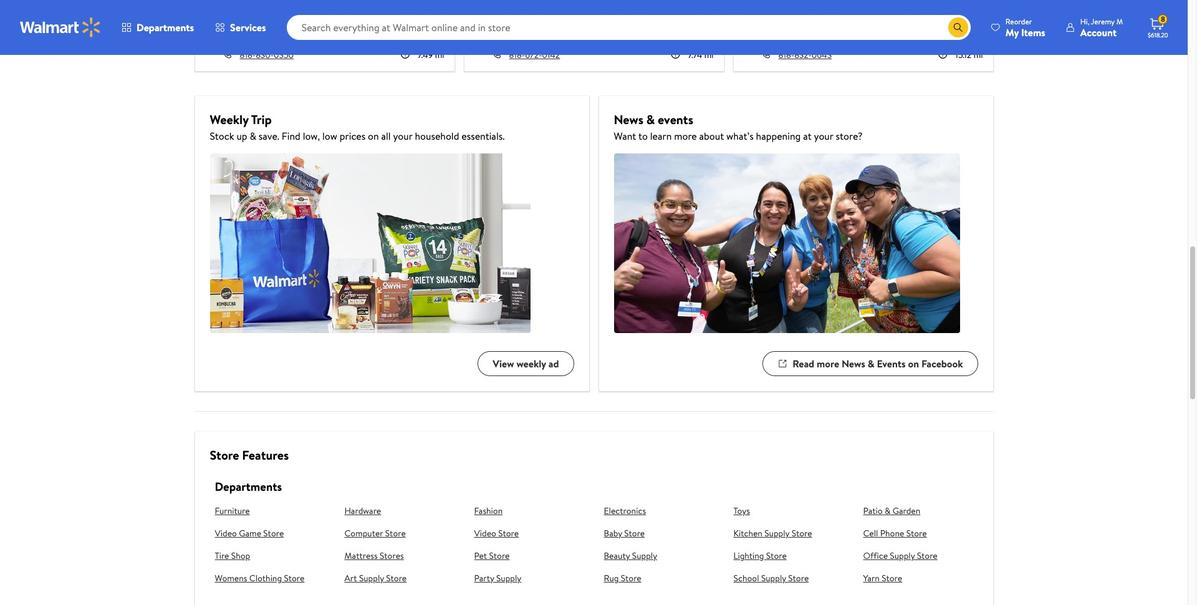 Task type: vqa. For each thing, say whether or not it's contained in the screenshot.
the your
yes



Task type: locate. For each thing, give the bounding box(es) containing it.
store right 'baby'
[[625, 527, 645, 540]]

2 open from the left
[[492, 20, 516, 33]]

0 vertical spatial departments
[[137, 21, 194, 34]]

1 11pm from the left
[[275, 20, 296, 33]]

2 horizontal spatial 818-
[[779, 48, 795, 61]]

91326
[[829, 5, 851, 17]]

panorama city , ca 91402 open · until 11pm
[[492, 5, 588, 33]]

on inside 'weekly trip stock up & save. find low, low prices on all your household essentials.'
[[368, 129, 379, 143]]

818- left 0643
[[779, 48, 795, 61]]

low
[[322, 129, 337, 143]]

2 horizontal spatial ·
[[788, 20, 790, 33]]

mi right 7.74
[[705, 48, 714, 61]]

open down panorama on the top of page
[[492, 20, 516, 33]]

11pm down 91326
[[814, 20, 834, 33]]

2 until from the left
[[523, 20, 542, 33]]

news left events
[[842, 357, 866, 370]]

0 horizontal spatial 818-
[[240, 48, 256, 61]]

1 mi from the left
[[435, 48, 444, 61]]

2 horizontal spatial ca
[[815, 5, 827, 17]]

up
[[237, 129, 247, 143]]

weekly
[[517, 357, 546, 370]]

1 vertical spatial on
[[908, 357, 919, 370]]

1 horizontal spatial more
[[817, 357, 840, 370]]

ca inside ca 91402 open · until 11pm
[[282, 5, 294, 17]]

more right read
[[817, 357, 840, 370]]

about
[[700, 129, 724, 143]]

1 horizontal spatial 818-
[[509, 48, 525, 61]]

91402
[[296, 5, 319, 17], [565, 5, 588, 17]]

818-
[[240, 48, 256, 61], [509, 48, 525, 61], [779, 48, 795, 61]]

school supply store link
[[734, 572, 849, 584]]

1 · from the left
[[249, 20, 251, 33]]

ca 91402 open · until 11pm
[[222, 5, 319, 33]]

& inside 'weekly trip stock up & save. find low, low prices on all your household essentials.'
[[250, 129, 256, 143]]

0 horizontal spatial 91402
[[296, 5, 319, 17]]

0142
[[542, 48, 560, 61]]

2 horizontal spatial until
[[793, 20, 812, 33]]

fashion link
[[474, 505, 589, 517]]

mi right 7.49
[[435, 48, 444, 61]]

until
[[254, 20, 273, 33], [523, 20, 542, 33], [793, 20, 812, 33]]

0 horizontal spatial more
[[674, 129, 697, 143]]

lighting store link
[[734, 549, 849, 562]]

read
[[793, 357, 815, 370]]

mattress stores
[[345, 549, 404, 562]]

find
[[282, 129, 301, 143]]

store down cell phone store link
[[917, 549, 938, 562]]

departments
[[137, 21, 194, 34], [215, 478, 282, 495]]

0 vertical spatial more
[[674, 129, 697, 143]]

at
[[803, 129, 812, 143]]

1 horizontal spatial until
[[523, 20, 542, 33]]

1 horizontal spatial 91402
[[565, 5, 588, 17]]

party supply link
[[474, 572, 589, 584]]

supply right beauty
[[632, 549, 657, 562]]

818-832-0643 link
[[779, 48, 832, 61]]

art
[[345, 572, 357, 584]]

1 horizontal spatial ,
[[811, 5, 813, 17]]

0 horizontal spatial ·
[[249, 20, 251, 33]]

save.
[[259, 129, 279, 143]]

happening
[[756, 129, 801, 143]]

· inside panorama city , ca 91402 open · until 11pm
[[519, 20, 521, 33]]

more down events
[[674, 129, 697, 143]]

supply up lighting store link
[[765, 527, 790, 540]]

3 ca from the left
[[815, 5, 827, 17]]

2 your from the left
[[814, 129, 834, 143]]

11pm up "0350"
[[275, 20, 296, 33]]

beauty
[[604, 549, 630, 562]]

m
[[1117, 16, 1123, 27]]

news inside news & events want to learn more about what's happening at your store?
[[614, 111, 644, 128]]

, inside porter ranch , ca 91326 open · until 11pm
[[811, 5, 813, 17]]

1 horizontal spatial mi
[[705, 48, 714, 61]]

supply down lighting store
[[761, 572, 786, 584]]

·
[[249, 20, 251, 33], [519, 20, 521, 33], [788, 20, 790, 33]]

818- left the '0142' on the top left of the page
[[509, 48, 525, 61]]

818-672-0142 link
[[509, 48, 560, 61]]

mattress stores link
[[345, 549, 459, 562]]

ca
[[282, 5, 294, 17], [551, 5, 563, 17], [815, 5, 827, 17]]

0 horizontal spatial on
[[368, 129, 379, 143]]

open inside panorama city , ca 91402 open · until 11pm
[[492, 20, 516, 33]]

· down panorama on the top of page
[[519, 20, 521, 33]]

2 818- from the left
[[509, 48, 525, 61]]

0 horizontal spatial news
[[614, 111, 644, 128]]

1 horizontal spatial news
[[842, 357, 866, 370]]

supply right party
[[496, 572, 522, 584]]

0643
[[812, 48, 832, 61]]

0 horizontal spatial departments
[[137, 21, 194, 34]]

1 until from the left
[[254, 20, 273, 33]]

1 vertical spatial departments
[[215, 478, 282, 495]]

until inside panorama city , ca 91402 open · until 11pm
[[523, 20, 542, 33]]

1 open from the left
[[222, 20, 247, 33]]

11pm for panorama city , ca 91402 open · until 11pm
[[545, 20, 565, 33]]

store left features
[[210, 447, 239, 463]]

15.12 mi
[[956, 48, 983, 61]]

open inside ca 91402 open · until 11pm
[[222, 20, 247, 33]]

essentials.
[[462, 129, 505, 143]]

open up 818-830-0350
[[222, 20, 247, 33]]

818- for until
[[240, 48, 256, 61]]

ca inside porter ranch , ca 91326 open · until 11pm
[[815, 5, 827, 17]]

news up want
[[614, 111, 644, 128]]

· down the ranch
[[788, 20, 790, 33]]

supply down cell phone store
[[890, 549, 915, 562]]

reorder my items
[[1006, 16, 1046, 39]]

7.49
[[418, 48, 433, 61]]

office supply store link
[[864, 549, 978, 562]]

2 horizontal spatial open
[[761, 20, 785, 33]]

1 your from the left
[[393, 129, 413, 143]]

2 horizontal spatial mi
[[974, 48, 983, 61]]

0 horizontal spatial ,
[[547, 5, 549, 17]]

3 818- from the left
[[779, 48, 795, 61]]

818- down services
[[240, 48, 256, 61]]

school
[[734, 572, 759, 584]]

video store
[[474, 527, 519, 540]]

patio & garden link
[[864, 505, 978, 517]]

patio & garden
[[864, 505, 921, 517]]

2 mi from the left
[[705, 48, 714, 61]]

on right events
[[908, 357, 919, 370]]

supply right the art
[[359, 572, 384, 584]]

3 open from the left
[[761, 20, 785, 33]]

store down furniture "link"
[[263, 527, 284, 540]]

video up tire
[[215, 527, 237, 540]]

1 horizontal spatial your
[[814, 129, 834, 143]]

1 horizontal spatial 11pm
[[545, 20, 565, 33]]

,
[[547, 5, 549, 17], [811, 5, 813, 17]]

ca inside panorama city , ca 91402 open · until 11pm
[[551, 5, 563, 17]]

0 horizontal spatial video
[[215, 527, 237, 540]]

rug store link
[[604, 572, 719, 584]]

tire shop link
[[215, 549, 330, 562]]

2 horizontal spatial 11pm
[[814, 20, 834, 33]]

Search search field
[[287, 15, 971, 40]]

phone
[[881, 527, 905, 540]]

news
[[614, 111, 644, 128], [842, 357, 866, 370]]

818-832-0643
[[779, 48, 832, 61]]

0 horizontal spatial 11pm
[[275, 20, 296, 33]]

until inside porter ranch , ca 91326 open · until 11pm
[[793, 20, 812, 33]]

3 until from the left
[[793, 20, 812, 33]]

cell
[[864, 527, 878, 540]]

until inside ca 91402 open · until 11pm
[[254, 20, 273, 33]]

supply for kitchen
[[765, 527, 790, 540]]

kitchen supply store
[[734, 527, 812, 540]]

0 vertical spatial news
[[614, 111, 644, 128]]

ca for porter ranch , ca 91326 open · until 11pm
[[815, 5, 827, 17]]

2 video from the left
[[474, 527, 496, 540]]

ca right city
[[551, 5, 563, 17]]

facebook
[[922, 357, 963, 370]]

store right rug
[[621, 572, 642, 584]]

store pages news and events image
[[614, 153, 960, 333]]

supply
[[765, 527, 790, 540], [632, 549, 657, 562], [890, 549, 915, 562], [359, 572, 384, 584], [496, 572, 522, 584], [761, 572, 786, 584]]

1 , from the left
[[547, 5, 549, 17]]

mi right "15.12" at top right
[[974, 48, 983, 61]]

3 mi from the left
[[974, 48, 983, 61]]

11pm down city
[[545, 20, 565, 33]]

1 horizontal spatial ·
[[519, 20, 521, 33]]

3 · from the left
[[788, 20, 790, 33]]

until down city
[[523, 20, 542, 33]]

services button
[[205, 12, 277, 42]]

until down the ranch
[[793, 20, 812, 33]]

ca up "0350"
[[282, 5, 294, 17]]

open down 'porter'
[[761, 20, 785, 33]]

baby store
[[604, 527, 645, 540]]

2 , from the left
[[811, 5, 813, 17]]

· for porter ranch , ca 91326 open · until 11pm
[[788, 20, 790, 33]]

ca left 91326
[[815, 5, 827, 17]]

1 horizontal spatial open
[[492, 20, 516, 33]]

garden
[[893, 505, 921, 517]]

, inside panorama city , ca 91402 open · until 11pm
[[547, 5, 549, 17]]

1 vertical spatial more
[[817, 357, 840, 370]]

city
[[531, 5, 547, 17]]

& right "up"
[[250, 129, 256, 143]]

, right panorama on the top of page
[[547, 5, 549, 17]]

& up to
[[647, 111, 655, 128]]

& inside news & events want to learn more about what's happening at your store?
[[647, 111, 655, 128]]

on left all
[[368, 129, 379, 143]]

818- for 91326
[[779, 48, 795, 61]]

0 horizontal spatial ca
[[282, 5, 294, 17]]

panorama
[[492, 5, 529, 17]]

· up 818-830-0350
[[249, 20, 251, 33]]

your right all
[[393, 129, 413, 143]]

household
[[415, 129, 459, 143]]

0 horizontal spatial until
[[254, 20, 273, 33]]

0 horizontal spatial your
[[393, 129, 413, 143]]

open
[[222, 20, 247, 33], [492, 20, 516, 33], [761, 20, 785, 33]]

· inside porter ranch , ca 91326 open · until 11pm
[[788, 20, 790, 33]]

to
[[639, 129, 648, 143]]

news & events heading
[[614, 111, 978, 128]]

walmart image
[[20, 17, 101, 37]]

2 ca from the left
[[551, 5, 563, 17]]

womens clothing store link
[[215, 572, 330, 584]]

ca for panorama city , ca 91402 open · until 11pm
[[551, 5, 563, 17]]

yarn
[[864, 572, 880, 584]]

mi for until
[[435, 48, 444, 61]]

2 11pm from the left
[[545, 20, 565, 33]]

11pm inside panorama city , ca 91402 open · until 11pm
[[545, 20, 565, 33]]

818-830-0350 link
[[240, 48, 294, 61]]

, left 91326
[[811, 5, 813, 17]]

ranch
[[788, 5, 811, 17]]

1 818- from the left
[[240, 48, 256, 61]]

8
[[1161, 14, 1166, 24]]

1 horizontal spatial video
[[474, 527, 496, 540]]

mi for 91402
[[705, 48, 714, 61]]

clothing
[[249, 572, 282, 584]]

departments inside popup button
[[137, 21, 194, 34]]

$618.20
[[1148, 31, 1169, 39]]

tire
[[215, 549, 229, 562]]

view weekly ad link
[[478, 351, 574, 376]]

2 · from the left
[[519, 20, 521, 33]]

weekly trip heading
[[210, 111, 574, 128]]

1 video from the left
[[215, 527, 237, 540]]

1 ca from the left
[[282, 5, 294, 17]]

2 91402 from the left
[[565, 5, 588, 17]]

0 horizontal spatial open
[[222, 20, 247, 33]]

open inside porter ranch , ca 91326 open · until 11pm
[[761, 20, 785, 33]]

0 horizontal spatial mi
[[435, 48, 444, 61]]

your right at
[[814, 129, 834, 143]]

0 vertical spatial on
[[368, 129, 379, 143]]

stores
[[380, 549, 404, 562]]

1 horizontal spatial ca
[[551, 5, 563, 17]]

store right clothing
[[284, 572, 305, 584]]

& left events
[[868, 357, 875, 370]]

store down patio & garden link
[[907, 527, 927, 540]]

supply for art
[[359, 572, 384, 584]]

pet store
[[474, 549, 510, 562]]

11pm inside porter ranch , ca 91326 open · until 11pm
[[814, 20, 834, 33]]

& right 'patio'
[[885, 505, 891, 517]]

3 11pm from the left
[[814, 20, 834, 33]]

until up 830-
[[254, 20, 273, 33]]

until for porter ranch , ca 91326 open · until 11pm
[[793, 20, 812, 33]]

supply for school
[[761, 572, 786, 584]]

1 91402 from the left
[[296, 5, 319, 17]]

video down fashion
[[474, 527, 496, 540]]

computer store link
[[345, 527, 459, 540]]



Task type: describe. For each thing, give the bounding box(es) containing it.
want
[[614, 129, 636, 143]]

baby
[[604, 527, 622, 540]]

cell phone store
[[864, 527, 927, 540]]

store up lighting store link
[[792, 527, 812, 540]]

fashion
[[474, 505, 503, 517]]

beauty supply link
[[604, 549, 719, 562]]

, for porter ranch , ca 91326 open · until 11pm
[[811, 5, 813, 17]]

video for video store
[[474, 527, 496, 540]]

low,
[[303, 129, 320, 143]]

store right yarn
[[882, 572, 903, 584]]

818-672-0142
[[509, 48, 560, 61]]

store up pet store at the bottom of the page
[[498, 527, 519, 540]]

store?
[[836, 129, 863, 143]]

supply for office
[[890, 549, 915, 562]]

kitchen supply store link
[[734, 527, 849, 540]]

toys link
[[734, 505, 849, 517]]

game
[[239, 527, 261, 540]]

830-
[[256, 48, 274, 61]]

7.49 mi
[[418, 48, 444, 61]]

mi for 91326
[[974, 48, 983, 61]]

weekly trip image
[[210, 153, 531, 333]]

office
[[864, 549, 888, 562]]

91402 inside panorama city , ca 91402 open · until 11pm
[[565, 5, 588, 17]]

lighting
[[734, 549, 764, 562]]

· inside ca 91402 open · until 11pm
[[249, 20, 251, 33]]

toys
[[734, 505, 750, 517]]

computer
[[345, 527, 383, 540]]

art supply store
[[345, 572, 407, 584]]

school supply store
[[734, 572, 809, 584]]

porter
[[761, 5, 786, 17]]

open for porter ranch , ca 91326 open · until 11pm
[[761, 20, 785, 33]]

pet
[[474, 549, 487, 562]]

7.74
[[688, 48, 703, 61]]

baby store link
[[604, 527, 719, 540]]

kitchen
[[734, 527, 763, 540]]

1 vertical spatial news
[[842, 357, 866, 370]]

yarn store
[[864, 572, 903, 584]]

rug
[[604, 572, 619, 584]]

porter ranch , ca 91326 open · until 11pm
[[761, 5, 851, 33]]

· for panorama city , ca 91402 open · until 11pm
[[519, 20, 521, 33]]

Walmart Site-Wide search field
[[287, 15, 971, 40]]

my
[[1006, 25, 1019, 39]]

cell phone store link
[[864, 527, 978, 540]]

1 horizontal spatial on
[[908, 357, 919, 370]]

store down stores
[[386, 572, 407, 584]]

818-830-0350
[[240, 48, 294, 61]]

store up stores
[[385, 527, 406, 540]]

more inside news & events want to learn more about what's happening at your store?
[[674, 129, 697, 143]]

read more news & events on facebook
[[793, 357, 963, 370]]

stock
[[210, 129, 234, 143]]

furniture
[[215, 505, 250, 517]]

store down lighting store link
[[789, 572, 809, 584]]

beauty supply
[[604, 549, 657, 562]]

video store link
[[474, 527, 589, 540]]

supply for party
[[496, 572, 522, 584]]

events
[[658, 111, 694, 128]]

your inside news & events want to learn more about what's happening at your store?
[[814, 129, 834, 143]]

hardware link
[[345, 505, 459, 517]]

departments button
[[111, 12, 205, 42]]

reorder
[[1006, 16, 1032, 27]]

prices
[[340, 129, 366, 143]]

91402 inside ca 91402 open · until 11pm
[[296, 5, 319, 17]]

party supply
[[474, 572, 522, 584]]

pet store link
[[474, 549, 589, 562]]

what's
[[727, 129, 754, 143]]

your inside 'weekly trip stock up & save. find low, low prices on all your household essentials.'
[[393, 129, 413, 143]]

mattress
[[345, 549, 378, 562]]

news & events want to learn more about what's happening at your store?
[[614, 111, 863, 143]]

0350
[[274, 48, 294, 61]]

video for video game store
[[215, 527, 237, 540]]

furniture link
[[215, 505, 330, 517]]

electronics
[[604, 505, 646, 517]]

11pm inside ca 91402 open · until 11pm
[[275, 20, 296, 33]]

trip
[[251, 111, 272, 128]]

ad
[[549, 357, 559, 370]]

hi, jeremy m account
[[1081, 16, 1123, 39]]

store down kitchen supply store
[[766, 549, 787, 562]]

tire shop
[[215, 549, 250, 562]]

video game store link
[[215, 527, 330, 540]]

store right pet
[[489, 549, 510, 562]]

party
[[474, 572, 494, 584]]

womens clothing store
[[215, 572, 305, 584]]

818- for 91402
[[509, 48, 525, 61]]

shop
[[231, 549, 250, 562]]

account
[[1081, 25, 1117, 39]]

view
[[493, 357, 514, 370]]

view weekly ad
[[493, 357, 559, 370]]

11pm for porter ranch , ca 91326 open · until 11pm
[[814, 20, 834, 33]]

items
[[1022, 25, 1046, 39]]

lighting store
[[734, 549, 787, 562]]

read more news & events on facebook link
[[763, 351, 978, 376]]

video game store
[[215, 527, 284, 540]]

until for panorama city , ca 91402 open · until 11pm
[[523, 20, 542, 33]]

8 $618.20
[[1148, 14, 1169, 39]]

office supply store
[[864, 549, 938, 562]]

832-
[[795, 48, 812, 61]]

, for panorama city , ca 91402 open · until 11pm
[[547, 5, 549, 17]]

15.12
[[956, 48, 972, 61]]

electronics link
[[604, 505, 719, 517]]

1 horizontal spatial departments
[[215, 478, 282, 495]]

store features
[[210, 447, 289, 463]]

open for panorama city , ca 91402 open · until 11pm
[[492, 20, 516, 33]]

search icon image
[[954, 22, 964, 32]]

weekly trip stock up & save. find low, low prices on all your household essentials.
[[210, 111, 505, 143]]

supply for beauty
[[632, 549, 657, 562]]



